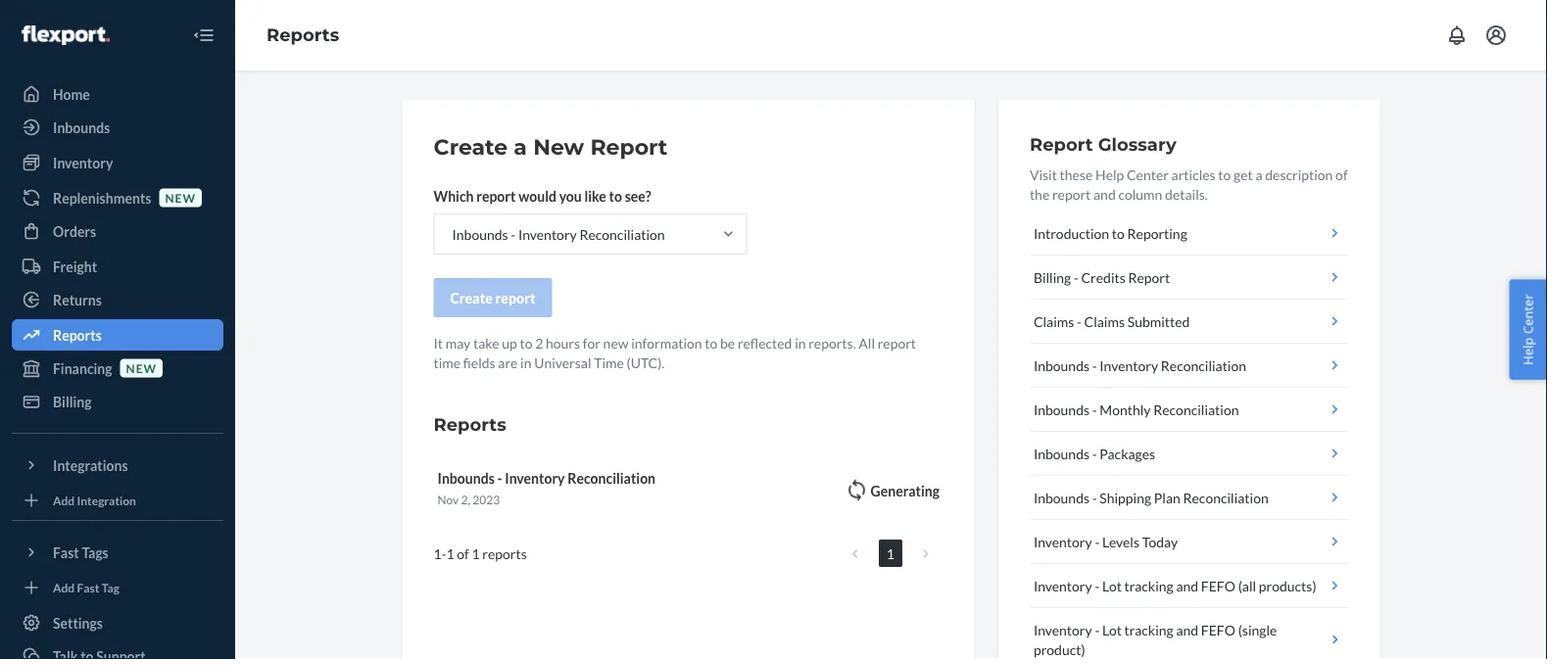 Task type: vqa. For each thing, say whether or not it's contained in the screenshot.
option.
no



Task type: locate. For each thing, give the bounding box(es) containing it.
2 vertical spatial new
[[126, 361, 157, 375]]

orders link
[[12, 216, 223, 247]]

of
[[1336, 166, 1348, 183], [457, 545, 469, 562]]

replenishments
[[53, 190, 151, 206]]

report left would
[[476, 188, 516, 204]]

create
[[434, 134, 508, 160], [450, 290, 493, 306]]

to left reporting
[[1112, 225, 1125, 242]]

0 horizontal spatial reports link
[[12, 319, 223, 351]]

1 horizontal spatial help
[[1519, 338, 1537, 365]]

inbounds down home
[[53, 119, 110, 136]]

flexport logo image
[[22, 25, 110, 45]]

0 horizontal spatial report
[[590, 134, 668, 160]]

create inside button
[[450, 290, 493, 306]]

create a new report
[[434, 134, 668, 160]]

- for "inventory - lot tracking and fefo (single product)" button
[[1095, 622, 1100, 638]]

- inside inbounds - inventory reconciliation nov 2, 2023
[[497, 470, 502, 486]]

0 horizontal spatial billing
[[53, 393, 92, 410]]

0 vertical spatial add
[[53, 493, 75, 507]]

and down inventory - levels today button
[[1176, 578, 1198, 594]]

0 vertical spatial new
[[165, 191, 196, 205]]

0 horizontal spatial center
[[1127, 166, 1169, 183]]

inbounds - inventory reconciliation
[[452, 226, 665, 243], [1034, 357, 1246, 374]]

inbounds up the 2,
[[437, 470, 495, 486]]

help center
[[1519, 294, 1537, 365]]

tracking
[[1124, 578, 1174, 594], [1124, 622, 1174, 638]]

home link
[[12, 78, 223, 110]]

0 vertical spatial tracking
[[1124, 578, 1174, 594]]

billing down financing
[[53, 393, 92, 410]]

inventory up reports
[[505, 470, 565, 486]]

credits
[[1081, 269, 1126, 286]]

report right all on the right of the page
[[878, 335, 916, 351]]

close navigation image
[[192, 24, 216, 47]]

to
[[1218, 166, 1231, 183], [609, 188, 622, 204], [1112, 225, 1125, 242], [520, 335, 532, 351], [705, 335, 718, 351]]

tracking for (single
[[1124, 622, 1174, 638]]

1 vertical spatial reports link
[[12, 319, 223, 351]]

lot down inventory - lot tracking and fefo (all products)
[[1102, 622, 1122, 638]]

to inside introduction to reporting button
[[1112, 225, 1125, 242]]

lot down inventory - levels today
[[1102, 578, 1122, 594]]

fast inside fast tags dropdown button
[[53, 544, 79, 561]]

0 vertical spatial fefo
[[1201, 578, 1235, 594]]

inbounds inside button
[[1034, 357, 1090, 374]]

1 vertical spatial fefo
[[1201, 622, 1235, 638]]

fefo left the "(single"
[[1201, 622, 1235, 638]]

tracking down inventory - lot tracking and fefo (all products)
[[1124, 622, 1174, 638]]

2 tracking from the top
[[1124, 622, 1174, 638]]

inbounds - packages
[[1034, 445, 1155, 462]]

you
[[559, 188, 582, 204]]

see?
[[625, 188, 651, 204]]

- for billing - credits report button
[[1074, 269, 1079, 286]]

and
[[1093, 186, 1116, 202], [1176, 578, 1198, 594], [1176, 622, 1198, 638]]

and left column
[[1093, 186, 1116, 202]]

1 horizontal spatial in
[[795, 335, 806, 351]]

0 horizontal spatial claims
[[1034, 313, 1074, 330]]

2,
[[461, 493, 470, 507]]

the
[[1030, 186, 1050, 202]]

monthly
[[1100, 401, 1151, 418]]

lot inside inventory - lot tracking and fefo (single product)
[[1102, 622, 1122, 638]]

help center button
[[1509, 279, 1547, 380]]

inbounds - monthly reconciliation button
[[1030, 388, 1349, 432]]

freight
[[53, 258, 97, 275]]

inbounds left packages
[[1034, 445, 1090, 462]]

report inside button
[[1128, 269, 1170, 286]]

inventory link
[[12, 147, 223, 178]]

1 vertical spatial and
[[1176, 578, 1198, 594]]

report down these
[[1052, 186, 1091, 202]]

report up "up"
[[495, 290, 536, 306]]

submitted
[[1127, 313, 1190, 330]]

claims down billing - credits report
[[1034, 313, 1074, 330]]

returns link
[[12, 284, 223, 315]]

billing for billing - credits report
[[1034, 269, 1071, 286]]

add left integration
[[53, 493, 75, 507]]

fast left tags
[[53, 544, 79, 561]]

to right like
[[609, 188, 622, 204]]

chevron left image
[[852, 547, 858, 561]]

and inside "visit these help center articles to get a description of the report and column details."
[[1093, 186, 1116, 202]]

inventory up product)
[[1034, 622, 1092, 638]]

1 horizontal spatial billing
[[1034, 269, 1071, 286]]

and for inventory - lot tracking and fefo (all products)
[[1176, 578, 1198, 594]]

create for create a new report
[[434, 134, 508, 160]]

1 vertical spatial inbounds - inventory reconciliation
[[1034, 357, 1246, 374]]

to left 2
[[520, 335, 532, 351]]

0 vertical spatial reports link
[[267, 24, 339, 46]]

- for inventory - lot tracking and fefo (all products) button
[[1095, 578, 1100, 594]]

1 vertical spatial create
[[450, 290, 493, 306]]

inbounds - inventory reconciliation up inbounds - monthly reconciliation
[[1034, 357, 1246, 374]]

1 horizontal spatial claims
[[1084, 313, 1125, 330]]

1 vertical spatial add
[[53, 580, 75, 595]]

- for the inbounds - shipping plan reconciliation button
[[1092, 489, 1097, 506]]

like
[[584, 188, 606, 204]]

0 vertical spatial lot
[[1102, 578, 1122, 594]]

be
[[720, 335, 735, 351]]

1 vertical spatial help
[[1519, 338, 1537, 365]]

information
[[631, 335, 702, 351]]

1 lot from the top
[[1102, 578, 1122, 594]]

create for create report
[[450, 290, 493, 306]]

- for inbounds - monthly reconciliation button
[[1092, 401, 1097, 418]]

1 vertical spatial tracking
[[1124, 622, 1174, 638]]

inbounds down inbounds - packages in the bottom of the page
[[1034, 489, 1090, 506]]

report
[[1030, 133, 1093, 155], [590, 134, 668, 160], [1128, 269, 1170, 286]]

add fast tag
[[53, 580, 119, 595]]

inbounds - inventory reconciliation inside inbounds - inventory reconciliation button
[[1034, 357, 1246, 374]]

create report button
[[434, 278, 552, 317]]

hours
[[546, 335, 580, 351]]

1 horizontal spatial a
[[1256, 166, 1263, 183]]

1 vertical spatial lot
[[1102, 622, 1122, 638]]

up
[[502, 335, 517, 351]]

2 vertical spatial reports
[[434, 413, 506, 435]]

fefo
[[1201, 578, 1235, 594], [1201, 622, 1235, 638]]

fefo left (all
[[1201, 578, 1235, 594]]

1 vertical spatial a
[[1256, 166, 1263, 183]]

in right the are
[[520, 354, 532, 371]]

1 horizontal spatial center
[[1519, 294, 1537, 334]]

inventory down which report would you like to see?
[[518, 226, 577, 243]]

inbounds - inventory reconciliation nov 2, 2023
[[437, 470, 656, 507]]

inbounds down the claims - claims submitted
[[1034, 357, 1090, 374]]

1 1 from the left
[[434, 545, 442, 562]]

report glossary
[[1030, 133, 1177, 155]]

1 horizontal spatial report
[[1030, 133, 1093, 155]]

inventory up monthly
[[1100, 357, 1158, 374]]

generating
[[871, 482, 940, 499]]

0 vertical spatial center
[[1127, 166, 1169, 183]]

fast
[[53, 544, 79, 561], [77, 580, 99, 595]]

fast left tag at the left
[[77, 580, 99, 595]]

report up see?
[[590, 134, 668, 160]]

inventory - levels today
[[1034, 534, 1178, 550]]

are
[[498, 354, 518, 371]]

lot
[[1102, 578, 1122, 594], [1102, 622, 1122, 638]]

0 horizontal spatial new
[[126, 361, 157, 375]]

add
[[53, 493, 75, 507], [53, 580, 75, 595]]

a left new on the top of the page
[[514, 134, 527, 160]]

these
[[1060, 166, 1093, 183]]

center inside button
[[1519, 294, 1537, 334]]

- for inventory - levels today button
[[1095, 534, 1100, 550]]

in left the reports.
[[795, 335, 806, 351]]

2 lot from the top
[[1102, 622, 1122, 638]]

1 horizontal spatial of
[[1336, 166, 1348, 183]]

to inside "visit these help center articles to get a description of the report and column details."
[[1218, 166, 1231, 183]]

0 horizontal spatial a
[[514, 134, 527, 160]]

- for inbounds - packages "button"
[[1092, 445, 1097, 462]]

1 vertical spatial new
[[603, 335, 628, 351]]

financing
[[53, 360, 112, 377]]

0 horizontal spatial of
[[457, 545, 469, 562]]

1
[[434, 545, 442, 562], [446, 545, 454, 562], [472, 545, 480, 562], [887, 545, 894, 562]]

create up may
[[450, 290, 493, 306]]

0 vertical spatial create
[[434, 134, 508, 160]]

report
[[1052, 186, 1091, 202], [476, 188, 516, 204], [495, 290, 536, 306], [878, 335, 916, 351]]

2 horizontal spatial reports
[[434, 413, 506, 435]]

inbounds - inventory reconciliation down you
[[452, 226, 665, 243]]

1 add from the top
[[53, 493, 75, 507]]

1 tracking from the top
[[1124, 578, 1174, 594]]

of right description
[[1336, 166, 1348, 183]]

reports link
[[267, 24, 339, 46], [12, 319, 223, 351]]

billing
[[1034, 269, 1071, 286], [53, 393, 92, 410]]

0 vertical spatial help
[[1095, 166, 1124, 183]]

report inside "visit these help center articles to get a description of the report and column details."
[[1052, 186, 1091, 202]]

0 vertical spatial of
[[1336, 166, 1348, 183]]

inbounds
[[53, 119, 110, 136], [452, 226, 508, 243], [1034, 357, 1090, 374], [1034, 401, 1090, 418], [1034, 445, 1090, 462], [437, 470, 495, 486], [1034, 489, 1090, 506]]

0 vertical spatial billing
[[1034, 269, 1071, 286]]

reconciliation inside inbounds - inventory reconciliation nov 2, 2023
[[568, 470, 656, 486]]

1 vertical spatial center
[[1519, 294, 1537, 334]]

2
[[535, 335, 543, 351]]

tracking inside inventory - lot tracking and fefo (single product)
[[1124, 622, 1174, 638]]

fields
[[463, 354, 495, 371]]

chevron right image
[[923, 547, 929, 561]]

claims down credits
[[1084, 313, 1125, 330]]

add fast tag link
[[12, 576, 223, 600]]

report inside create report button
[[495, 290, 536, 306]]

inventory - lot tracking and fefo (all products) button
[[1030, 564, 1349, 608]]

new for replenishments
[[165, 191, 196, 205]]

2 claims from the left
[[1084, 313, 1125, 330]]

and inside inventory - lot tracking and fefo (single product)
[[1176, 622, 1198, 638]]

new for financing
[[126, 361, 157, 375]]

1 vertical spatial in
[[520, 354, 532, 371]]

4 1 from the left
[[887, 545, 894, 562]]

inbounds - packages button
[[1030, 432, 1349, 476]]

inbounds inside "button"
[[1034, 445, 1090, 462]]

and down inventory - lot tracking and fefo (all products) button
[[1176, 622, 1198, 638]]

to left get
[[1218, 166, 1231, 183]]

center
[[1127, 166, 1169, 183], [1519, 294, 1537, 334]]

new up billing link
[[126, 361, 157, 375]]

reconciliation inside button
[[1161, 357, 1246, 374]]

0 vertical spatial fast
[[53, 544, 79, 561]]

0 vertical spatial inbounds - inventory reconciliation
[[452, 226, 665, 243]]

glossary
[[1098, 133, 1177, 155]]

new inside it may take up to 2 hours for new information to be reflected in reports. all report time fields are in universal time (utc).
[[603, 335, 628, 351]]

2 horizontal spatial new
[[603, 335, 628, 351]]

1 vertical spatial fast
[[77, 580, 99, 595]]

orders
[[53, 223, 96, 240]]

fefo inside inventory - lot tracking and fefo (single product)
[[1201, 622, 1235, 638]]

0 vertical spatial and
[[1093, 186, 1116, 202]]

2 1 from the left
[[446, 545, 454, 562]]

add inside "link"
[[53, 580, 75, 595]]

report for billing - credits report
[[1128, 269, 1170, 286]]

new up time
[[603, 335, 628, 351]]

settings
[[53, 615, 103, 631]]

claims
[[1034, 313, 1074, 330], [1084, 313, 1125, 330]]

1 horizontal spatial inbounds - inventory reconciliation
[[1034, 357, 1246, 374]]

help
[[1095, 166, 1124, 183], [1519, 338, 1537, 365]]

claims - claims submitted
[[1034, 313, 1190, 330]]

tracking for (all
[[1124, 578, 1174, 594]]

returns
[[53, 291, 102, 308]]

-
[[511, 226, 516, 243], [1074, 269, 1079, 286], [1077, 313, 1082, 330], [1092, 357, 1097, 374], [1092, 401, 1097, 418], [1092, 445, 1097, 462], [497, 470, 502, 486], [1092, 489, 1097, 506], [1095, 534, 1100, 550], [442, 545, 446, 562], [1095, 578, 1100, 594], [1095, 622, 1100, 638]]

create up the which at the left top of the page
[[434, 134, 508, 160]]

report down reporting
[[1128, 269, 1170, 286]]

2 horizontal spatial report
[[1128, 269, 1170, 286]]

add up settings
[[53, 580, 75, 595]]

column
[[1118, 186, 1162, 202]]

1 vertical spatial reports
[[53, 327, 102, 343]]

tracking down today
[[1124, 578, 1174, 594]]

1 fefo from the top
[[1201, 578, 1235, 594]]

report up these
[[1030, 133, 1093, 155]]

1 horizontal spatial new
[[165, 191, 196, 205]]

inventory left "levels" on the right bottom of page
[[1034, 534, 1092, 550]]

2 fefo from the top
[[1201, 622, 1235, 638]]

- inside inventory - lot tracking and fefo (single product)
[[1095, 622, 1100, 638]]

a right get
[[1256, 166, 1263, 183]]

product)
[[1034, 641, 1085, 658]]

visit these help center articles to get a description of the report and column details.
[[1030, 166, 1348, 202]]

- for 'claims - claims submitted' button
[[1077, 313, 1082, 330]]

of left reports
[[457, 545, 469, 562]]

in
[[795, 335, 806, 351], [520, 354, 532, 371]]

center inside "visit these help center articles to get a description of the report and column details."
[[1127, 166, 1169, 183]]

a
[[514, 134, 527, 160], [1256, 166, 1263, 183]]

a inside "visit these help center articles to get a description of the report and column details."
[[1256, 166, 1263, 183]]

0 vertical spatial reports
[[267, 24, 339, 46]]

2 add from the top
[[53, 580, 75, 595]]

2 vertical spatial and
[[1176, 622, 1198, 638]]

new up orders link
[[165, 191, 196, 205]]

0 horizontal spatial in
[[520, 354, 532, 371]]

1 vertical spatial of
[[457, 545, 469, 562]]

add for add integration
[[53, 493, 75, 507]]

- inside "button"
[[1092, 445, 1097, 462]]

1 vertical spatial billing
[[53, 393, 92, 410]]

billing down introduction
[[1034, 269, 1071, 286]]

0 horizontal spatial help
[[1095, 166, 1124, 183]]

billing inside button
[[1034, 269, 1071, 286]]



Task type: describe. For each thing, give the bounding box(es) containing it.
all
[[859, 335, 875, 351]]

new
[[533, 134, 584, 160]]

reports.
[[809, 335, 856, 351]]

packages
[[1100, 445, 1155, 462]]

nov
[[437, 493, 459, 507]]

0 horizontal spatial inbounds - inventory reconciliation
[[452, 226, 665, 243]]

introduction
[[1034, 225, 1109, 242]]

articles
[[1171, 166, 1216, 183]]

time
[[434, 354, 461, 371]]

help inside button
[[1519, 338, 1537, 365]]

inventory - levels today button
[[1030, 520, 1349, 564]]

1 claims from the left
[[1034, 313, 1074, 330]]

3 1 from the left
[[472, 545, 480, 562]]

inbounds inside inbounds - inventory reconciliation nov 2, 2023
[[437, 470, 495, 486]]

add integration link
[[12, 489, 223, 512]]

(all
[[1238, 578, 1256, 594]]

inbounds down the which at the left top of the page
[[452, 226, 508, 243]]

details.
[[1165, 186, 1208, 202]]

introduction to reporting
[[1034, 225, 1187, 242]]

create report
[[450, 290, 536, 306]]

0 vertical spatial in
[[795, 335, 806, 351]]

add integration
[[53, 493, 136, 507]]

reflected
[[738, 335, 792, 351]]

of inside "visit these help center articles to get a description of the report and column details."
[[1336, 166, 1348, 183]]

inbounds - shipping plan reconciliation button
[[1030, 476, 1349, 520]]

inbounds - shipping plan reconciliation
[[1034, 489, 1269, 506]]

for
[[583, 335, 601, 351]]

inbounds link
[[12, 112, 223, 143]]

it may take up to 2 hours for new information to be reflected in reports. all report time fields are in universal time (utc).
[[434, 335, 916, 371]]

inbounds up inbounds - packages in the bottom of the page
[[1034, 401, 1090, 418]]

(utc).
[[627, 354, 665, 371]]

and for inventory - lot tracking and fefo (single product)
[[1176, 622, 1198, 638]]

settings link
[[12, 607, 223, 639]]

tag
[[102, 580, 119, 595]]

time
[[594, 354, 624, 371]]

inventory down inventory - levels today
[[1034, 578, 1092, 594]]

report inside it may take up to 2 hours for new information to be reflected in reports. all report time fields are in universal time (utc).
[[878, 335, 916, 351]]

shipping
[[1100, 489, 1151, 506]]

fefo for (all
[[1201, 578, 1235, 594]]

integrations
[[53, 457, 128, 474]]

fast tags
[[53, 544, 109, 561]]

description
[[1265, 166, 1333, 183]]

billing link
[[12, 386, 223, 417]]

to left be
[[705, 335, 718, 351]]

get
[[1234, 166, 1253, 183]]

fast tags button
[[12, 537, 223, 568]]

home
[[53, 86, 90, 102]]

1 link
[[879, 540, 902, 567]]

0 horizontal spatial reports
[[53, 327, 102, 343]]

open account menu image
[[1484, 24, 1508, 47]]

integrations button
[[12, 450, 223, 481]]

claims - claims submitted button
[[1030, 300, 1349, 344]]

lot for inventory - lot tracking and fefo (all products)
[[1102, 578, 1122, 594]]

fast inside add fast tag "link"
[[77, 580, 99, 595]]

2023
[[473, 493, 500, 507]]

help inside "visit these help center articles to get a description of the report and column details."
[[1095, 166, 1124, 183]]

may
[[446, 335, 471, 351]]

fefo for (single
[[1201, 622, 1235, 638]]

would
[[518, 188, 556, 204]]

reporting
[[1127, 225, 1187, 242]]

inbounds - monthly reconciliation
[[1034, 401, 1239, 418]]

plan
[[1154, 489, 1180, 506]]

inventory inside button
[[1100, 357, 1158, 374]]

0 vertical spatial a
[[514, 134, 527, 160]]

it
[[434, 335, 443, 351]]

inventory - lot tracking and fefo (all products)
[[1034, 578, 1316, 594]]

billing - credits report
[[1034, 269, 1170, 286]]

freight link
[[12, 251, 223, 282]]

which
[[434, 188, 474, 204]]

1 horizontal spatial reports link
[[267, 24, 339, 46]]

1 horizontal spatial reports
[[267, 24, 339, 46]]

add for add fast tag
[[53, 580, 75, 595]]

levels
[[1102, 534, 1140, 550]]

- for inbounds - inventory reconciliation button
[[1092, 357, 1097, 374]]

inventory inside inventory - lot tracking and fefo (single product)
[[1034, 622, 1092, 638]]

billing for billing
[[53, 393, 92, 410]]

inventory inside inbounds - inventory reconciliation nov 2, 2023
[[505, 470, 565, 486]]

open notifications image
[[1445, 24, 1469, 47]]

inventory - lot tracking and fefo (single product)
[[1034, 622, 1277, 658]]

products)
[[1259, 578, 1316, 594]]

inbounds - inventory reconciliation button
[[1030, 344, 1349, 388]]

today
[[1142, 534, 1178, 550]]

which report would you like to see?
[[434, 188, 651, 204]]

1 - 1 of 1 reports
[[434, 545, 527, 562]]

tags
[[82, 544, 109, 561]]

report for create a new report
[[590, 134, 668, 160]]

lot for inventory - lot tracking and fefo (single product)
[[1102, 622, 1122, 638]]

reports
[[482, 545, 527, 562]]

inventory - lot tracking and fefo (single product) button
[[1030, 608, 1349, 659]]

inventory up the replenishments in the top of the page
[[53, 154, 113, 171]]

introduction to reporting button
[[1030, 212, 1349, 256]]

universal
[[534, 354, 591, 371]]

(single
[[1238, 622, 1277, 638]]

take
[[473, 335, 499, 351]]



